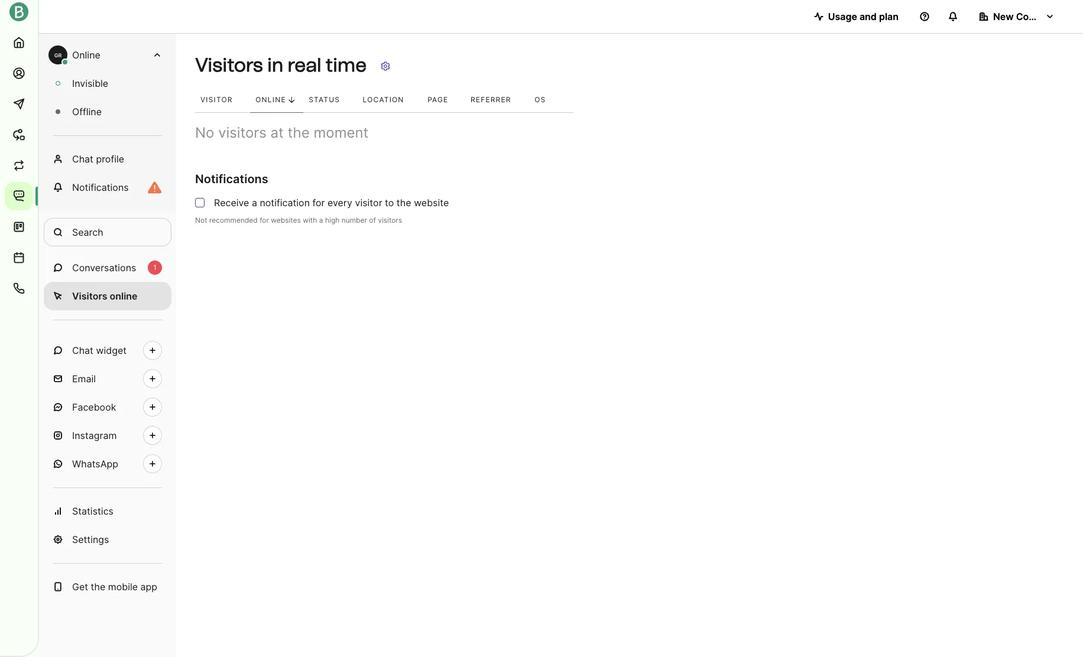 Task type: locate. For each thing, give the bounding box(es) containing it.
0 horizontal spatial visitors
[[72, 290, 107, 302]]

1 vertical spatial online
[[256, 95, 286, 104]]

receive a notification for every visitor to the website
[[214, 197, 449, 209]]

app
[[141, 582, 157, 593]]

1 horizontal spatial visitors
[[195, 54, 263, 77]]

1 vertical spatial for
[[260, 216, 269, 225]]

usage
[[829, 11, 858, 22]]

2 horizontal spatial the
[[397, 197, 412, 209]]

search
[[72, 227, 103, 238]]

1 vertical spatial the
[[397, 197, 412, 209]]

notifications down chat profile
[[72, 182, 129, 193]]

online up at
[[256, 95, 286, 104]]

chat up email
[[72, 345, 93, 357]]

chat for chat widget
[[72, 345, 93, 357]]

settings link
[[44, 526, 172, 554]]

1 chat from the top
[[72, 153, 93, 165]]

offline button
[[44, 98, 172, 126]]

every
[[328, 197, 353, 209]]

0 horizontal spatial visitors
[[218, 124, 267, 141]]

at
[[271, 124, 284, 141]]

online
[[72, 49, 100, 61], [256, 95, 286, 104]]

1 horizontal spatial a
[[319, 216, 323, 225]]

to
[[385, 197, 394, 209]]

online right gr
[[72, 49, 100, 61]]

1 vertical spatial visitors
[[72, 290, 107, 302]]

chat profile link
[[44, 145, 172, 173]]

0 vertical spatial for
[[313, 197, 325, 209]]

status
[[309, 95, 340, 104]]

no visitors at the moment
[[195, 124, 369, 141]]

visitors up "visitor" button at the left top of page
[[195, 54, 263, 77]]

gr
[[54, 52, 62, 58]]

for left websites
[[260, 216, 269, 225]]

for up with
[[313, 197, 325, 209]]

a right with
[[319, 216, 323, 225]]

of
[[369, 216, 376, 225]]

visitor
[[201, 95, 233, 104]]

instagram
[[72, 430, 117, 442]]

1 horizontal spatial visitors
[[378, 216, 402, 225]]

os button
[[530, 88, 563, 113]]

0 horizontal spatial the
[[91, 582, 105, 593]]

the right the "to"
[[397, 197, 412, 209]]

1 vertical spatial chat
[[72, 345, 93, 357]]

0 vertical spatial visitors
[[195, 54, 263, 77]]

online inside button
[[256, 95, 286, 104]]

1 horizontal spatial for
[[313, 197, 325, 209]]

visitors
[[195, 54, 263, 77], [72, 290, 107, 302]]

the right get
[[91, 582, 105, 593]]

0 vertical spatial chat
[[72, 153, 93, 165]]

whatsapp
[[72, 458, 118, 470]]

email
[[72, 373, 96, 385]]

1 horizontal spatial the
[[288, 124, 310, 141]]

notifications up receive
[[195, 172, 268, 186]]

0 horizontal spatial for
[[260, 216, 269, 225]]

visitors down conversations
[[72, 290, 107, 302]]

usage and plan button
[[805, 5, 909, 28]]

visitors
[[218, 124, 267, 141], [378, 216, 402, 225]]

os
[[535, 95, 546, 104]]

with
[[303, 216, 317, 225]]

in
[[267, 54, 284, 77]]

0 horizontal spatial online
[[72, 49, 100, 61]]

the
[[288, 124, 310, 141], [397, 197, 412, 209], [91, 582, 105, 593]]

2 chat from the top
[[72, 345, 93, 357]]

get the mobile app
[[72, 582, 157, 593]]

0 horizontal spatial notifications
[[72, 182, 129, 193]]

for
[[313, 197, 325, 209], [260, 216, 269, 225]]

0 horizontal spatial a
[[252, 197, 257, 209]]

and
[[860, 11, 877, 22]]

status button
[[304, 88, 358, 113]]

the right at
[[288, 124, 310, 141]]

websites
[[271, 216, 301, 225]]

chat left profile
[[72, 153, 93, 165]]

receive
[[214, 197, 249, 209]]

0 vertical spatial visitors
[[218, 124, 267, 141]]

website
[[414, 197, 449, 209]]

a
[[252, 197, 257, 209], [319, 216, 323, 225]]

visitors for visitors in real time
[[195, 54, 263, 77]]

location
[[363, 95, 404, 104]]

notifications
[[195, 172, 268, 186], [72, 182, 129, 193]]

get
[[72, 582, 88, 593]]

chat widget
[[72, 345, 127, 357]]

1 horizontal spatial notifications
[[195, 172, 268, 186]]

visitors left at
[[218, 124, 267, 141]]

visitors online link
[[44, 282, 172, 311]]

0 vertical spatial a
[[252, 197, 257, 209]]

chat
[[72, 153, 93, 165], [72, 345, 93, 357]]

visitors in real time
[[195, 54, 367, 77]]

visitors down the "to"
[[378, 216, 402, 225]]

a right receive
[[252, 197, 257, 209]]

mobile
[[108, 582, 138, 593]]

notifications link
[[44, 173, 172, 202]]

1 horizontal spatial online
[[256, 95, 286, 104]]



Task type: describe. For each thing, give the bounding box(es) containing it.
real
[[288, 54, 322, 77]]

search link
[[44, 218, 172, 247]]

visitors online
[[72, 290, 138, 302]]

get the mobile app link
[[44, 573, 172, 602]]

0 vertical spatial the
[[288, 124, 310, 141]]

time
[[326, 54, 367, 77]]

not
[[195, 216, 207, 225]]

chat for chat profile
[[72, 153, 93, 165]]

statistics link
[[44, 498, 172, 526]]

page button
[[423, 88, 466, 113]]

number
[[342, 216, 367, 225]]

offline
[[72, 106, 102, 118]]

0 vertical spatial online
[[72, 49, 100, 61]]

recommended
[[209, 216, 258, 225]]

notifications inside notifications link
[[72, 182, 129, 193]]

moment
[[314, 124, 369, 141]]

new company button
[[970, 5, 1065, 28]]

chat profile
[[72, 153, 124, 165]]

2 vertical spatial the
[[91, 582, 105, 593]]

1
[[153, 263, 157, 272]]

facebook
[[72, 402, 116, 414]]

invisible
[[72, 78, 108, 89]]

new
[[994, 11, 1014, 22]]

settings
[[72, 534, 109, 546]]

facebook link
[[44, 393, 172, 422]]

referrer
[[471, 95, 512, 104]]

invisible button
[[44, 69, 172, 98]]

referrer button
[[466, 88, 530, 113]]

online button
[[250, 88, 304, 113]]

1 vertical spatial visitors
[[378, 216, 402, 225]]

not recommended for websites with a high number of visitors
[[195, 216, 402, 225]]

visitor
[[355, 197, 383, 209]]

location button
[[358, 88, 423, 113]]

new company
[[994, 11, 1060, 22]]

conversations
[[72, 262, 136, 274]]

notification
[[260, 197, 310, 209]]

usage and plan
[[829, 11, 899, 22]]

visitors for visitors online
[[72, 290, 107, 302]]

whatsapp link
[[44, 450, 172, 479]]

page
[[428, 95, 449, 104]]

online
[[110, 290, 138, 302]]

instagram link
[[44, 422, 172, 450]]

chat widget link
[[44, 337, 172, 365]]

profile
[[96, 153, 124, 165]]

plan
[[880, 11, 899, 22]]

statistics
[[72, 506, 114, 518]]

email link
[[44, 365, 172, 393]]

no
[[195, 124, 214, 141]]

company
[[1017, 11, 1060, 22]]

widget
[[96, 345, 127, 357]]

high
[[325, 216, 340, 225]]

visitor button
[[195, 88, 250, 113]]

1 vertical spatial a
[[319, 216, 323, 225]]



Task type: vqa. For each thing, say whether or not it's contained in the screenshot.
Groups LINK
no



